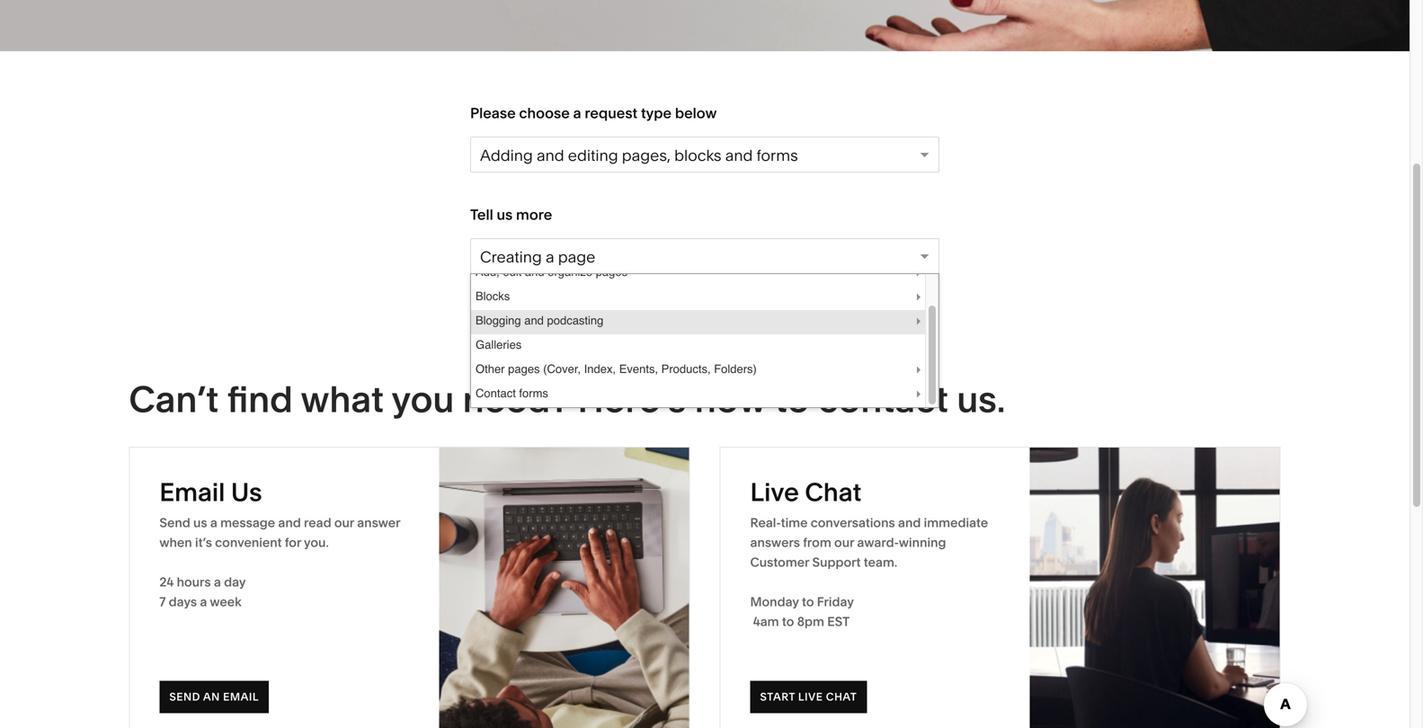 Task type: locate. For each thing, give the bounding box(es) containing it.
and inside option
[[524, 314, 544, 327]]

blogging and podcasting option
[[471, 310, 925, 335]]

1 vertical spatial forms
[[519, 387, 548, 400]]

0 vertical spatial to
[[775, 377, 810, 421]]

it's
[[195, 535, 212, 550]]

and inside email us send us a message and read our answer when it's convenient for you.
[[278, 515, 301, 531]]

1 horizontal spatial forms
[[757, 146, 798, 165]]

4am
[[753, 614, 779, 630]]

adding and editing pages, blocks and forms link
[[470, 137, 940, 173]]

to right the 4am at the bottom
[[782, 614, 794, 630]]

editing
[[568, 146, 618, 165]]

creating a page
[[480, 248, 596, 267]]

us up it's
[[193, 515, 207, 531]]

our right "read"
[[334, 515, 354, 531]]

pages up contact forms
[[508, 362, 540, 376]]

a inside email us send us a message and read our answer when it's convenient for you.
[[210, 515, 217, 531]]

0 vertical spatial pages
[[596, 265, 628, 279]]

days
[[169, 594, 197, 610]]

type
[[641, 104, 672, 122]]

add, edit and organize pages
[[476, 265, 628, 279]]

award-
[[857, 535, 899, 550]]

please
[[470, 104, 516, 122]]

what
[[301, 377, 384, 421]]

blogging
[[476, 314, 521, 327]]

us right tell
[[497, 206, 513, 223]]

to right how
[[775, 377, 810, 421]]

(cover,
[[543, 362, 581, 376]]

galleries option
[[471, 335, 925, 359]]

0 vertical spatial forms
[[757, 146, 798, 165]]

and up winning
[[898, 515, 921, 531]]

message
[[220, 515, 275, 531]]

live
[[798, 691, 823, 704]]

blogging and podcasting
[[476, 314, 604, 327]]

contact forms option
[[471, 383, 925, 407]]

creating a page link
[[470, 238, 940, 274]]

tell
[[470, 206, 493, 223]]

our up support
[[835, 535, 854, 550]]

1 horizontal spatial our
[[835, 535, 854, 550]]

0 vertical spatial our
[[334, 515, 354, 531]]

creating
[[480, 248, 542, 267]]

us
[[497, 206, 513, 223], [193, 515, 207, 531]]

and right edit
[[525, 265, 545, 279]]

and
[[537, 146, 564, 165], [725, 146, 753, 165], [525, 265, 545, 279], [524, 314, 544, 327], [278, 515, 301, 531], [898, 515, 921, 531]]

forms
[[757, 146, 798, 165], [519, 387, 548, 400]]

hours
[[177, 575, 211, 590]]

24 hours a day 7 days a week
[[159, 575, 246, 610]]

our
[[334, 515, 354, 531], [835, 535, 854, 550]]

convenient
[[215, 535, 282, 550]]

and up for
[[278, 515, 301, 531]]

to
[[775, 377, 810, 421], [802, 594, 814, 610], [782, 614, 794, 630]]

start live chat
[[760, 691, 857, 704]]

and inside live chat real-time conversations and immediate answers from our award-winning customer support team.
[[898, 515, 921, 531]]

1 vertical spatial pages
[[508, 362, 540, 376]]

friday
[[817, 594, 854, 610]]

0 horizontal spatial our
[[334, 515, 354, 531]]

products,
[[662, 362, 711, 376]]

pages inside option
[[508, 362, 540, 376]]

a
[[573, 104, 581, 122], [546, 248, 554, 267], [210, 515, 217, 531], [214, 575, 221, 590], [200, 594, 207, 610]]

0 horizontal spatial forms
[[519, 387, 548, 400]]

add,
[[476, 265, 500, 279]]

0 horizontal spatial us
[[193, 515, 207, 531]]

forms right blocks
[[757, 146, 798, 165]]

an
[[203, 691, 220, 704]]

can't find what you need? here's how to contact us.
[[129, 377, 1006, 421]]

pages right "page"
[[596, 265, 628, 279]]

conversations
[[811, 515, 895, 531]]

from
[[803, 535, 832, 550]]

and right blogging
[[524, 314, 544, 327]]

est
[[827, 614, 850, 630]]

request
[[585, 104, 638, 122]]

1 horizontal spatial pages
[[596, 265, 628, 279]]

to up 8pm
[[802, 594, 814, 610]]

0 vertical spatial us
[[497, 206, 513, 223]]

1 vertical spatial our
[[835, 535, 854, 550]]

a up it's
[[210, 515, 217, 531]]

pages inside option
[[596, 265, 628, 279]]

events,
[[619, 362, 658, 376]]

contact
[[476, 387, 516, 400]]

adding
[[480, 146, 533, 165]]

our inside email us send us a message and read our answer when it's convenient for you.
[[334, 515, 354, 531]]

folders)
[[714, 362, 757, 376]]

forms down (cover,
[[519, 387, 548, 400]]

and inside option
[[525, 265, 545, 279]]

0 horizontal spatial pages
[[508, 362, 540, 376]]

contact
[[818, 377, 949, 421]]

us inside email us send us a message and read our answer when it's convenient for you.
[[193, 515, 207, 531]]

how
[[695, 377, 767, 421]]

email
[[159, 477, 225, 508]]

1 vertical spatial us
[[193, 515, 207, 531]]

start
[[760, 691, 795, 704]]

pages
[[596, 265, 628, 279], [508, 362, 540, 376]]

other pages (cover, index, events, products, folders) option
[[471, 359, 925, 383]]



Task type: vqa. For each thing, say whether or not it's contained in the screenshot.
The 1-
no



Task type: describe. For each thing, give the bounding box(es) containing it.
7
[[159, 594, 166, 610]]

podcasting
[[547, 314, 604, 327]]

1 horizontal spatial us
[[497, 206, 513, 223]]

forms inside option
[[519, 387, 548, 400]]

week
[[210, 594, 242, 610]]

other pages (cover, index, events, products, folders)
[[476, 362, 757, 376]]

winning
[[899, 535, 946, 550]]

24
[[159, 575, 174, 590]]

1 vertical spatial to
[[802, 594, 814, 610]]

a right choose at the left
[[573, 104, 581, 122]]

our inside live chat real-time conversations and immediate answers from our award-winning customer support team.
[[835, 535, 854, 550]]

blocks
[[476, 290, 510, 303]]

us
[[231, 477, 262, 508]]

when
[[159, 535, 192, 550]]

contact forms
[[476, 387, 548, 400]]

answers
[[750, 535, 800, 550]]

you.
[[304, 535, 329, 550]]

blocks option
[[471, 286, 925, 310]]

email us send us a message and read our answer when it's convenient for you.
[[159, 477, 400, 550]]

2 vertical spatial to
[[782, 614, 794, 630]]

choose
[[519, 104, 570, 122]]

support
[[812, 555, 861, 570]]

chat
[[805, 477, 862, 508]]

you
[[392, 377, 454, 421]]

real-
[[750, 515, 781, 531]]

send an email
[[169, 691, 259, 704]]

monday to friday 4am to 8pm est
[[750, 594, 854, 630]]

a right days
[[200, 594, 207, 610]]

adding and editing pages, blocks and forms
[[480, 146, 798, 165]]

tell us more
[[470, 206, 552, 223]]

please choose a request type below
[[470, 104, 717, 122]]

edit
[[503, 265, 522, 279]]

day
[[224, 575, 246, 590]]

find
[[227, 377, 293, 421]]

below
[[675, 104, 717, 122]]

a left day
[[214, 575, 221, 590]]

chat
[[826, 691, 857, 704]]

team.
[[864, 555, 898, 570]]

here's
[[578, 377, 686, 421]]

8pm
[[797, 614, 825, 630]]

time
[[781, 515, 808, 531]]

galleries
[[476, 338, 522, 352]]

organize
[[548, 265, 593, 279]]

read
[[304, 515, 331, 531]]

live
[[750, 477, 799, 508]]

pages,
[[622, 146, 671, 165]]

monday
[[750, 594, 799, 610]]

answer
[[357, 515, 400, 531]]

send
[[159, 515, 190, 531]]

a left "page"
[[546, 248, 554, 267]]

and right blocks
[[725, 146, 753, 165]]

immediate
[[924, 515, 988, 531]]

live chat real-time conversations and immediate answers from our award-winning customer support team.
[[750, 477, 988, 570]]

index,
[[584, 362, 616, 376]]

email
[[223, 691, 259, 704]]

and left editing
[[537, 146, 564, 165]]

us.
[[957, 377, 1006, 421]]

blocks
[[675, 146, 722, 165]]

start live chat button
[[750, 681, 867, 714]]

for
[[285, 535, 301, 550]]

send
[[169, 691, 200, 704]]

other
[[476, 362, 505, 376]]

send an email button
[[159, 681, 269, 714]]

add, edit and organize pages option
[[471, 262, 925, 286]]

page
[[558, 248, 596, 267]]

customer
[[750, 555, 809, 570]]

more
[[516, 206, 552, 223]]

tell us more list box
[[471, 237, 925, 407]]

need?
[[463, 377, 569, 421]]

can't
[[129, 377, 219, 421]]



